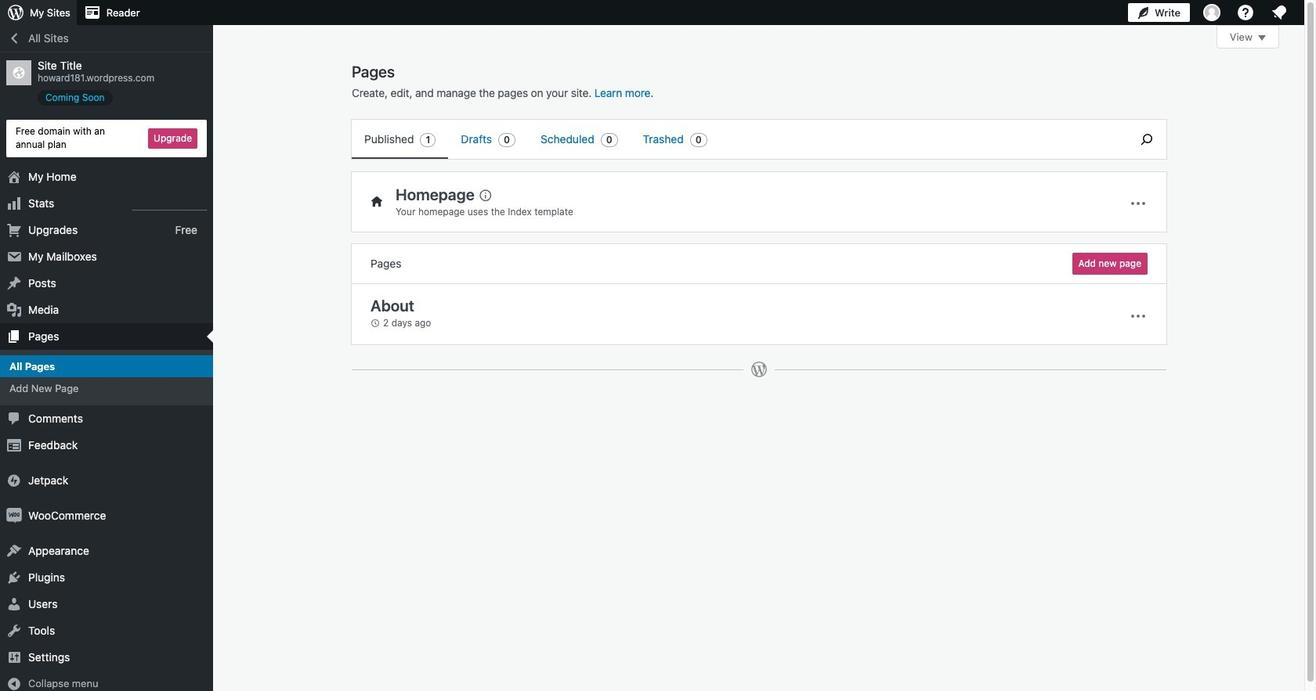 Task type: describe. For each thing, give the bounding box(es) containing it.
manage your notifications image
[[1270, 3, 1289, 22]]

more information image
[[478, 188, 492, 202]]

help image
[[1236, 3, 1255, 22]]

1 img image from the top
[[6, 473, 22, 489]]



Task type: locate. For each thing, give the bounding box(es) containing it.
img image
[[6, 473, 22, 489], [6, 508, 22, 524]]

open search image
[[1127, 130, 1166, 149]]

0 vertical spatial img image
[[6, 473, 22, 489]]

main content
[[352, 25, 1279, 394]]

toggle menu image
[[1129, 194, 1148, 213], [1129, 307, 1148, 325]]

menu
[[352, 120, 1119, 159]]

1 vertical spatial img image
[[6, 508, 22, 524]]

2 toggle menu image from the top
[[1129, 307, 1148, 325]]

my profile image
[[1203, 4, 1220, 21]]

closed image
[[1258, 35, 1266, 41]]

2 img image from the top
[[6, 508, 22, 524]]

1 vertical spatial toggle menu image
[[1129, 307, 1148, 325]]

1 toggle menu image from the top
[[1129, 194, 1148, 213]]

0 vertical spatial toggle menu image
[[1129, 194, 1148, 213]]

None search field
[[1127, 120, 1166, 159]]

highest hourly views 0 image
[[132, 200, 207, 210]]



